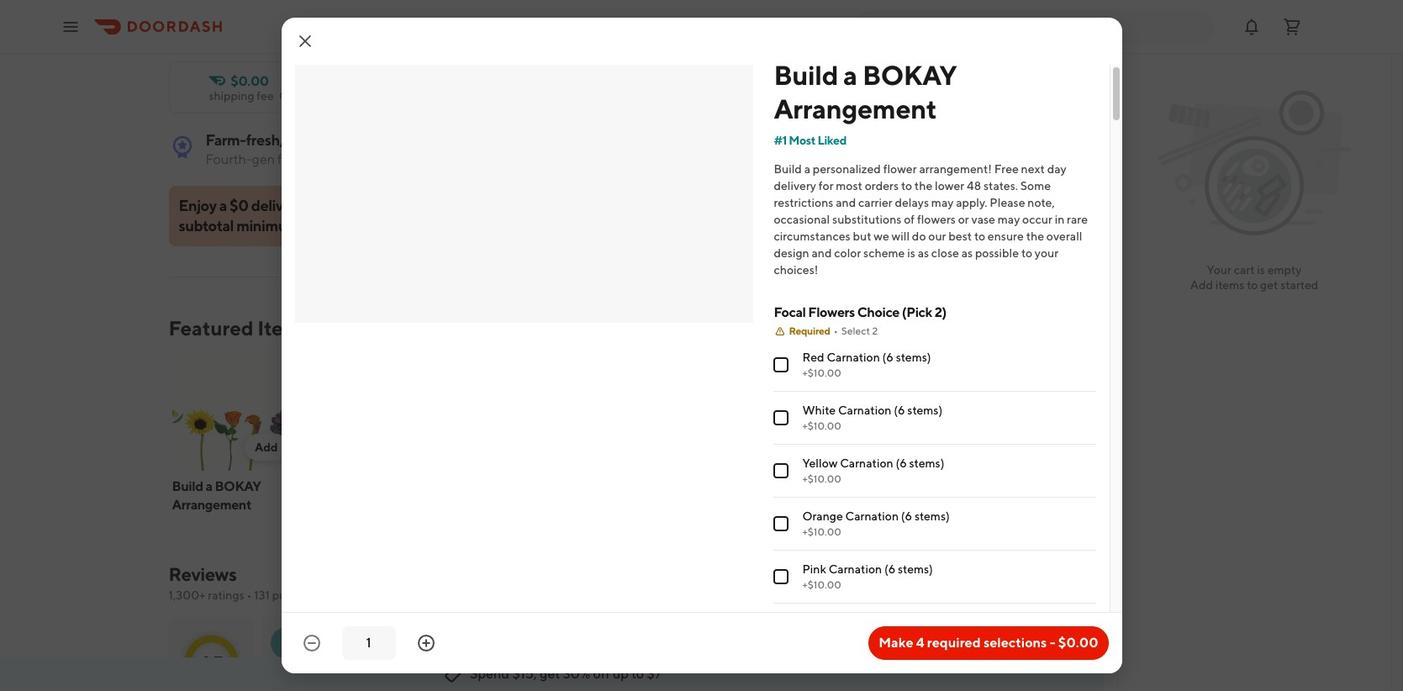 Task type: locate. For each thing, give the bounding box(es) containing it.
1 vertical spatial $0.00
[[1059, 635, 1099, 651]]

carnation down red carnation (6 stems) +$10.00
[[838, 404, 892, 417]]

your inside build a personalized flower arrangement! free next day delivery for most orders to the lower 48 states. some restrictions and carrier delays may apply. please note, occasional substitutions of flowers or vase may occur in rare circumstances but we will do our best to ensure the overall design and color scheme is as close as possible to your choices!
[[1035, 246, 1059, 260]]

choices!
[[774, 263, 819, 277]]

your inside the enjoy a $0 delivery fee on your first order, $5 subtotal minimum required.
[[351, 197, 380, 214]]

0 horizontal spatial order
[[433, 667, 461, 679]]

1 horizontal spatial may
[[998, 213, 1020, 226]]

cart
[[1234, 263, 1255, 277]]

free
[[995, 162, 1019, 176]]

doordash down increase quantity by 1 icon
[[385, 667, 431, 679]]

1 vertical spatial and
[[836, 196, 856, 209]]

order down make 4 required selections - $0.00 button
[[964, 667, 992, 679]]

0 vertical spatial red
[[803, 351, 825, 364]]

1 horizontal spatial arrangement
[[774, 93, 937, 124]]

featured items heading
[[169, 315, 310, 341]]

morningstar.
[[496, 151, 572, 167]]

delivery up restrictions
[[774, 179, 817, 193]]

1 horizontal spatial order
[[705, 667, 732, 679]]

fee left the on
[[307, 197, 328, 214]]

$0.00 down gift,
[[231, 73, 269, 89]]

(pick
[[902, 304, 932, 320]]

doordash right 10/24/21
[[656, 667, 703, 679]]

1 horizontal spatial $0.00
[[1059, 635, 1099, 651]]

1 horizontal spatial red
[[890, 479, 914, 494]]

2 horizontal spatial add button
[[909, 434, 952, 461]]

0 vertical spatial get
[[1261, 278, 1279, 292]]

items
[[1216, 278, 1245, 292]]

2 horizontal spatial and
[[836, 196, 856, 209]]

+$10.00 up yellow
[[803, 420, 842, 432]]

stems) up roses
[[910, 457, 945, 470]]

select
[[842, 325, 871, 337]]

(6 inside the orange carnation (6 stems) +$10.00
[[901, 510, 913, 523]]

carnation down select on the right top of the page
[[827, 351, 880, 364]]

1 doordash from the left
[[385, 667, 431, 679]]

the down occur
[[1027, 230, 1045, 243]]

stems) inside yellow carnation (6 stems) +$10.00
[[910, 457, 945, 470]]

0 vertical spatial is
[[908, 246, 916, 260]]

1 horizontal spatial the
[[1027, 230, 1045, 243]]

• left the 131
[[247, 589, 252, 602]]

color
[[834, 246, 861, 260]]

0 vertical spatial build a bokay arrangement
[[774, 59, 957, 124]]

0 vertical spatial arrangement
[[774, 93, 937, 124]]

1 vertical spatial build a bokay arrangement
[[172, 479, 261, 513]]

spend
[[470, 666, 510, 682]]

stems) inside white carnation (6 stems) +$10.00
[[908, 404, 943, 417]]

1 add button from the left
[[245, 434, 288, 461]]

3 add button from the left
[[909, 434, 952, 461]]

enjoy
[[179, 197, 217, 214]]

1 vertical spatial get
[[540, 666, 560, 682]]

occasional
[[774, 213, 830, 226]]

0 horizontal spatial your
[[351, 197, 380, 214]]

1 order from the left
[[433, 667, 461, 679]]

0 vertical spatial $0.00
[[231, 73, 269, 89]]

fee inside the enjoy a $0 delivery fee on your first order, $5 subtotal minimum required.
[[307, 197, 328, 214]]

0 vertical spatial and
[[471, 151, 494, 167]]

order right $7
[[705, 667, 732, 679]]

0 horizontal spatial fee
[[257, 89, 274, 103]]

• right 10/24/21
[[650, 667, 654, 679]]

and down most
[[836, 196, 856, 209]]

delivery inside the enjoy a $0 delivery fee on your first order, $5 subtotal minimum required.
[[251, 197, 304, 214]]

delivery
[[774, 179, 817, 193], [251, 197, 304, 214]]

1 vertical spatial delivery
[[251, 197, 304, 214]]

3 • doordash order from the left
[[910, 667, 992, 679]]

flowers inside build a personalized flower arrangement! free next day delivery for most orders to the lower 48 states. some restrictions and carrier delays may apply. please note, occasional substitutions of flowers or vase may occur in rare circumstances but we will do our best to ensure the overall design and color scheme is as close as possible to your choices!
[[917, 213, 956, 226]]

1 vertical spatial fee
[[307, 197, 328, 214]]

2 order from the left
[[705, 667, 732, 679]]

arrangement inside dialog
[[774, 93, 937, 124]]

1 vertical spatial bokay
[[215, 479, 261, 494]]

white
[[803, 404, 836, 417], [703, 479, 741, 494]]

fee right shipping
[[257, 89, 274, 103]]

do
[[912, 230, 926, 243]]

5 +$10.00 from the top
[[803, 579, 842, 591]]

carnation inside pink carnation (6 stems) +$10.00
[[829, 563, 882, 576]]

red right 'ruby'
[[890, 479, 914, 494]]

stems) down red carnation (6 stems) +$10.00
[[908, 404, 943, 417]]

to down cart
[[1247, 278, 1258, 292]]

0 horizontal spatial delivery
[[251, 197, 304, 214]]

30%
[[563, 666, 591, 682]]

0 vertical spatial flowers
[[371, 131, 419, 149]]

flowers
[[371, 131, 419, 149], [917, 213, 956, 226]]

white amaranth vase image
[[703, 352, 830, 471]]

1 vertical spatial white
[[703, 479, 741, 494]]

add review
[[796, 584, 862, 597]]

(6 inside white carnation (6 stems) +$10.00
[[894, 404, 905, 417]]

to left $7
[[632, 666, 644, 682]]

required
[[927, 635, 981, 651]]

(6 for red carnation (6 stems)
[[883, 351, 894, 364]]

+$10.00 inside the orange carnation (6 stems) +$10.00
[[803, 526, 842, 538]]

2 horizontal spatial doordash
[[916, 667, 962, 679]]

pink
[[803, 563, 827, 576]]

+$10.00 for white
[[803, 420, 842, 432]]

1 horizontal spatial • doordash order
[[650, 667, 732, 679]]

decrease quantity by 1 image
[[301, 633, 322, 653]]

+$10.00 inside red carnation (6 stems) +$10.00
[[803, 367, 842, 379]]

next
[[1021, 162, 1045, 176]]

50
[[836, 479, 853, 494]]

focal flowers choice (pick 2)
[[774, 304, 947, 320]]

as down best at the top right of page
[[962, 246, 973, 260]]

1 horizontal spatial as
[[962, 246, 973, 260]]

+$10.00 for yellow
[[803, 473, 842, 485]]

red inside 50 ruby red roses $110.00
[[890, 479, 914, 494]]

notification bell image
[[1242, 16, 1262, 37]]

1 vertical spatial is
[[1257, 263, 1266, 277]]

0 horizontal spatial red
[[803, 351, 825, 364]]

arrangement up liked
[[774, 93, 937, 124]]

bokay
[[863, 59, 957, 91], [215, 479, 261, 494]]

order down increase quantity by 1 icon
[[433, 667, 461, 679]]

2 horizontal spatial order
[[964, 667, 992, 679]]

2 • doordash order from the left
[[650, 667, 732, 679]]

+$10.00 down pink
[[803, 579, 842, 591]]

is right cart
[[1257, 263, 1266, 277]]

red
[[803, 351, 825, 364], [890, 479, 914, 494]]

order for 9/27/21
[[964, 667, 992, 679]]

(6 for white carnation (6 stems)
[[894, 404, 905, 417]]

white carnation (6 stems) +$10.00
[[803, 404, 943, 432]]

2
[[873, 325, 878, 337]]

and inside farm-fresh, handcrafted flowers fourth-gen florist featured by marketwatch and morningstar.
[[471, 151, 494, 167]]

1 horizontal spatial delivery
[[774, 179, 817, 193]]

white inside white carnation (6 stems) +$10.00
[[803, 404, 836, 417]]

reviews 1,300+ ratings • 131 public reviews
[[169, 563, 348, 602]]

0 vertical spatial delivery
[[774, 179, 817, 193]]

• right 9/27/21
[[910, 667, 914, 679]]

• doordash order down increase quantity by 1 icon
[[379, 667, 461, 679]]

0 horizontal spatial build a bokay arrangement
[[172, 479, 261, 513]]

gen
[[252, 151, 275, 167]]

to up delays
[[901, 179, 912, 193]]

required.
[[302, 217, 363, 235]]

white inside white amaranth vase
[[703, 479, 741, 494]]

orange carnation (6 stems) +$10.00
[[803, 510, 950, 538]]

orange
[[803, 510, 843, 523]]

carrier
[[859, 196, 893, 209]]

amaranth
[[743, 479, 803, 494]]

+$10.00 down orange
[[803, 526, 842, 538]]

3 order from the left
[[964, 667, 992, 679]]

+$10.00 inside white carnation (6 stems) +$10.00
[[803, 420, 842, 432]]

1 horizontal spatial fee
[[307, 197, 328, 214]]

is down the do
[[908, 246, 916, 260]]

(6
[[883, 351, 894, 364], [894, 404, 905, 417], [896, 457, 907, 470], [901, 510, 913, 523], [885, 563, 896, 576]]

2 doordash from the left
[[656, 667, 703, 679]]

1 vertical spatial red
[[890, 479, 914, 494]]

1 horizontal spatial doordash
[[656, 667, 703, 679]]

marketwatch
[[385, 151, 468, 167]]

day
[[1048, 162, 1067, 176]]

0 horizontal spatial the
[[915, 179, 933, 193]]

2 +$10.00 from the top
[[803, 420, 842, 432]]

Current quantity is 1 number field
[[352, 634, 386, 653]]

3 doordash from the left
[[916, 667, 962, 679]]

doordash down 'required'
[[916, 667, 962, 679]]

None checkbox
[[774, 410, 789, 426], [774, 569, 789, 584], [774, 410, 789, 426], [774, 569, 789, 584]]

of
[[904, 213, 915, 226]]

get down empty
[[1261, 278, 1279, 292]]

carnation inside white carnation (6 stems) +$10.00
[[838, 404, 892, 417]]

arrangement up reviews
[[172, 497, 251, 513]]

1 horizontal spatial is
[[1257, 263, 1266, 277]]

minimum
[[236, 217, 300, 235]]

0 vertical spatial white
[[803, 404, 836, 417]]

0 horizontal spatial and
[[471, 151, 494, 167]]

doordash for 2/16/22
[[385, 667, 431, 679]]

flowers up our
[[917, 213, 956, 226]]

4 +$10.00 from the top
[[803, 526, 842, 538]]

stems) for orange carnation (6 stems)
[[915, 510, 950, 523]]

50 ruby red roses image
[[836, 352, 962, 471]]

your
[[1207, 263, 1232, 277]]

0 horizontal spatial is
[[908, 246, 916, 260]]

a inside the enjoy a $0 delivery fee on your first order, $5 subtotal minimum required.
[[219, 197, 227, 214]]

1 horizontal spatial white
[[803, 404, 836, 417]]

+$10.00 for red
[[803, 367, 842, 379]]

your right the on
[[351, 197, 380, 214]]

bokay inside dialog
[[863, 59, 957, 91]]

1 vertical spatial your
[[1035, 246, 1059, 260]]

featured items
[[169, 316, 310, 340]]

selections
[[984, 635, 1047, 651]]

some
[[1021, 179, 1051, 193]]

white for white carnation (6 stems) +$10.00
[[803, 404, 836, 417]]

previous button of carousel image
[[895, 321, 909, 335]]

carnation for red
[[827, 351, 880, 364]]

1 vertical spatial the
[[1027, 230, 1045, 243]]

• down flowers
[[834, 325, 838, 337]]

1 vertical spatial flowers
[[917, 213, 956, 226]]

• doordash order down 'required'
[[910, 667, 992, 679]]

the up delays
[[915, 179, 933, 193]]

0 horizontal spatial $0.00
[[231, 73, 269, 89]]

carnation up review
[[829, 563, 882, 576]]

focal flowers choice (pick 2) group
[[774, 304, 1096, 691]]

carnation down 'ruby'
[[846, 510, 899, 523]]

lower
[[935, 179, 965, 193]]

2 add button from the left
[[776, 434, 820, 461]]

fee
[[257, 89, 274, 103], [307, 197, 328, 214]]

+$10.00 down yellow
[[803, 473, 842, 485]]

our
[[929, 230, 947, 243]]

+$10.00 for orange
[[803, 526, 842, 538]]

white up yellow
[[803, 404, 836, 417]]

stems) inside pink carnation (6 stems) +$10.00
[[898, 563, 933, 576]]

get right $15,
[[540, 666, 560, 682]]

carnation inside red carnation (6 stems) +$10.00
[[827, 351, 880, 364]]

and left morningstar.
[[471, 151, 494, 167]]

carnation
[[827, 351, 880, 364], [838, 404, 892, 417], [840, 457, 894, 470], [846, 510, 899, 523], [829, 563, 882, 576]]

your down overall
[[1035, 246, 1059, 260]]

1 horizontal spatial and
[[812, 246, 832, 260]]

delivery up minimum
[[251, 197, 304, 214]]

1 horizontal spatial build a bokay arrangement
[[774, 59, 957, 124]]

0 vertical spatial your
[[351, 197, 380, 214]]

add button for build a bokay arrangement
[[245, 434, 288, 461]]

add for 50 ruby red roses
[[919, 441, 942, 454]]

the
[[915, 179, 933, 193], [1027, 230, 1045, 243]]

1 horizontal spatial bokay
[[863, 59, 957, 91]]

a down #1 most liked
[[805, 162, 811, 176]]

3 +$10.00 from the top
[[803, 473, 842, 485]]

by
[[368, 151, 383, 167]]

1 vertical spatial build
[[774, 162, 802, 176]]

0 vertical spatial build
[[774, 59, 838, 91]]

0 vertical spatial bokay
[[863, 59, 957, 91]]

build a bokay arrangement dialog
[[281, 18, 1122, 691]]

stems) down roses
[[915, 510, 950, 523]]

carnation inside the orange carnation (6 stems) +$10.00
[[846, 510, 899, 523]]

0 horizontal spatial may
[[932, 196, 954, 209]]

$0
[[230, 197, 249, 214]]

• doordash order right 10/24/21
[[650, 667, 732, 679]]

+$10.00 down required
[[803, 367, 842, 379]]

0 horizontal spatial white
[[703, 479, 741, 494]]

build a bokay arrangement image
[[172, 352, 298, 471]]

0 horizontal spatial arrangement
[[172, 497, 251, 513]]

scheme
[[864, 246, 905, 260]]

None checkbox
[[774, 357, 789, 373], [774, 463, 789, 479], [774, 516, 789, 531], [774, 357, 789, 373], [774, 463, 789, 479], [774, 516, 789, 531]]

arrangement
[[774, 93, 937, 124], [172, 497, 251, 513]]

+$10.00 inside yellow carnation (6 stems) +$10.00
[[803, 473, 842, 485]]

1 horizontal spatial add button
[[776, 434, 820, 461]]

a
[[844, 59, 858, 91], [805, 162, 811, 176], [219, 197, 227, 214], [206, 479, 212, 494]]

may down lower
[[932, 196, 954, 209]]

(6 inside yellow carnation (6 stems) +$10.00
[[896, 457, 907, 470]]

• doordash order
[[379, 667, 461, 679], [650, 667, 732, 679], [910, 667, 992, 679]]

carnation inside yellow carnation (6 stems) +$10.00
[[840, 457, 894, 470]]

open menu image
[[61, 16, 81, 37]]

$0.00 inside button
[[1059, 635, 1099, 651]]

1 horizontal spatial get
[[1261, 278, 1279, 292]]

white amaranth vase
[[703, 479, 803, 513]]

1 horizontal spatial your
[[1035, 246, 1059, 260]]

2 horizontal spatial • doordash order
[[910, 667, 992, 679]]

(6 inside pink carnation (6 stems) +$10.00
[[885, 563, 896, 576]]

0 vertical spatial the
[[915, 179, 933, 193]]

stems) inside the orange carnation (6 stems) +$10.00
[[915, 510, 950, 523]]

build a bokay arrangement
[[774, 59, 957, 124], [172, 479, 261, 513]]

a left $0
[[219, 197, 227, 214]]

1 • doordash order from the left
[[379, 667, 461, 679]]

• right 2/16/22
[[379, 667, 383, 679]]

0 horizontal spatial doordash
[[385, 667, 431, 679]]

0 horizontal spatial • doordash order
[[379, 667, 461, 679]]

+$10.00 inside pink carnation (6 stems) +$10.00
[[803, 579, 842, 591]]

stems) down the orange carnation (6 stems) +$10.00
[[898, 563, 933, 576]]

featured
[[169, 316, 254, 340]]

(6 inside red carnation (6 stems) +$10.00
[[883, 351, 894, 364]]

0 horizontal spatial get
[[540, 666, 560, 682]]

red carnation (6 stems) +$10.00
[[803, 351, 931, 379]]

to down ensure
[[1022, 246, 1033, 260]]

yellow carnation (6 stems) +$10.00
[[803, 457, 945, 485]]

build a bokay arrangement up reviews
[[172, 479, 261, 513]]

stems) inside red carnation (6 stems) +$10.00
[[896, 351, 931, 364]]

carnation up 'ruby'
[[840, 457, 894, 470]]

is inside your cart is empty add items to get started
[[1257, 263, 1266, 277]]

stems) down previous button of carousel image
[[896, 351, 931, 364]]

red down required
[[803, 351, 825, 364]]

1 horizontal spatial flowers
[[917, 213, 956, 226]]

0 items, open order cart image
[[1282, 16, 1303, 37]]

white up vase
[[703, 479, 741, 494]]

your
[[351, 197, 380, 214], [1035, 246, 1059, 260]]

on
[[331, 197, 348, 214]]

0 horizontal spatial as
[[918, 246, 929, 260]]

required
[[789, 325, 831, 337]]

0 horizontal spatial add button
[[245, 434, 288, 461]]

may down the please
[[998, 213, 1020, 226]]

50 ruby red roses $110.00
[[836, 479, 952, 515]]

(6 for pink carnation (6 stems)
[[885, 563, 896, 576]]

1 +$10.00 from the top
[[803, 367, 842, 379]]

0 horizontal spatial flowers
[[371, 131, 419, 149]]

order,
[[412, 197, 451, 214]]

$0.00 right -
[[1059, 635, 1099, 651]]

flowers up by
[[371, 131, 419, 149]]

as down the do
[[918, 246, 929, 260]]

build a bokay arrangement up liked
[[774, 59, 957, 124]]

and down circumstances
[[812, 246, 832, 260]]

flower
[[884, 162, 917, 176]]

gift,
[[255, 31, 278, 45]]



Task type: vqa. For each thing, say whether or not it's contained in the screenshot.
5th '+$10.00'
yes



Task type: describe. For each thing, give the bounding box(es) containing it.
pink carnation (6 stems) +$10.00
[[803, 563, 933, 591]]

red inside red carnation (6 stems) +$10.00
[[803, 351, 825, 364]]

next button of carousel image
[[929, 321, 942, 335]]

• doordash order for 10/24/21
[[650, 667, 732, 679]]

carnation for pink
[[829, 563, 882, 576]]

• for 10/24/21
[[650, 667, 654, 679]]

+$10.00 for pink
[[803, 579, 842, 591]]

apply.
[[956, 196, 988, 209]]

$15,
[[512, 666, 537, 682]]

stems) for red carnation (6 stems)
[[896, 351, 931, 364]]

vase
[[703, 497, 732, 513]]

0 vertical spatial fee
[[257, 89, 274, 103]]

farm-
[[206, 131, 246, 149]]

add inside your cart is empty add items to get started
[[1191, 278, 1214, 292]]

delivery inside build a personalized flower arrangement! free next day delivery for most orders to the lower 48 states. some restrictions and carrier delays may apply. please note, occasional substitutions of flowers or vase may occur in rare circumstances but we will do our best to ensure the overall design and color scheme is as close as possible to your choices!
[[774, 179, 817, 193]]

2 vertical spatial and
[[812, 246, 832, 260]]

build a bokay arrangement inside dialog
[[774, 59, 957, 124]]

10/24/21
[[607, 667, 648, 679]]

reviews
[[169, 563, 237, 585]]

• inside 'reviews 1,300+ ratings • 131 public reviews'
[[247, 589, 252, 602]]

substitutions
[[833, 213, 902, 226]]

focal
[[774, 304, 806, 320]]

1 vertical spatial arrangement
[[172, 497, 251, 513]]

featured
[[314, 151, 366, 167]]

orders
[[865, 179, 899, 193]]

• doordash order for 2/16/22
[[379, 667, 461, 679]]

add review button
[[786, 577, 872, 604]]

doordash for 10/24/21
[[656, 667, 703, 679]]

doordash for 9/27/21
[[916, 667, 962, 679]]

(6 for yellow carnation (6 stems)
[[896, 457, 907, 470]]

stems) for white carnation (6 stems)
[[908, 404, 943, 417]]

a down build a bokay arrangement image on the left bottom of page
[[206, 479, 212, 494]]

• for 9/27/21
[[910, 667, 914, 679]]

$7
[[647, 666, 662, 682]]

(6 for orange carnation (6 stems)
[[901, 510, 913, 523]]

subtotal
[[179, 217, 234, 235]]

s
[[890, 635, 898, 651]]

review
[[821, 584, 862, 597]]

vase
[[972, 213, 996, 226]]

close image
[[295, 31, 315, 51]]

first
[[383, 197, 409, 214]]

• doordash order for 9/27/21
[[910, 667, 992, 679]]

off
[[593, 666, 610, 682]]

1 vertical spatial may
[[998, 213, 1020, 226]]

reviews link
[[169, 563, 237, 585]]

is inside build a personalized flower arrangement! free next day delivery for most orders to the lower 48 states. some restrictions and carrier delays may apply. please note, occasional substitutions of flowers or vase may occur in rare circumstances but we will do our best to ensure the overall design and color scheme is as close as possible to your choices!
[[908, 246, 916, 260]]

build a personalized flower arrangement! free next day delivery for most orders to the lower 48 states. some restrictions and carrier delays may apply. please note, occasional substitutions of flowers or vase may occur in rare circumstances but we will do our best to ensure the overall design and color scheme is as close as possible to your choices!
[[774, 162, 1088, 277]]

add button for white amaranth vase
[[776, 434, 820, 461]]

increase quantity by 1 image
[[416, 633, 436, 653]]

a left the saved button
[[844, 59, 858, 91]]

flowers inside farm-fresh, handcrafted flowers fourth-gen florist featured by marketwatch and morningstar.
[[371, 131, 419, 149]]

most
[[789, 134, 816, 147]]

2 as from the left
[[962, 246, 973, 260]]

2 vertical spatial build
[[172, 479, 203, 494]]

build inside build a personalized flower arrangement! free next day delivery for most orders to the lower 48 states. some restrictions and carrier delays may apply. please note, occasional substitutions of flowers or vase may occur in rare circumstances but we will do our best to ensure the overall design and color scheme is as close as possible to your choices!
[[774, 162, 802, 176]]

in
[[1055, 213, 1065, 226]]

fourth-
[[206, 151, 252, 167]]

rare
[[1067, 213, 1088, 226]]

2)
[[935, 304, 947, 320]]

-
[[1050, 635, 1056, 651]]

131
[[254, 589, 270, 602]]

handcrafted
[[286, 131, 368, 149]]

white for white amaranth vase
[[703, 479, 741, 494]]

2/16/22
[[341, 667, 377, 679]]

tanya
[[309, 635, 344, 651]]

stems) for pink carnation (6 stems)
[[898, 563, 933, 576]]

up
[[613, 666, 629, 682]]

• inside focal flowers choice (pick 2) group
[[834, 325, 838, 337]]

ratings
[[208, 589, 244, 602]]

overall
[[1047, 230, 1083, 243]]

florist
[[281, 31, 315, 45]]

fresh,
[[246, 131, 283, 149]]

stems) for yellow carnation (6 stems)
[[910, 457, 945, 470]]

farm-fresh, handcrafted flowers fourth-gen florist featured by marketwatch and morningstar.
[[206, 131, 572, 167]]

reviews
[[308, 589, 348, 602]]

add inside add review button
[[796, 584, 819, 597]]

48
[[967, 179, 982, 193]]

1 as from the left
[[918, 246, 929, 260]]

shipping fee
[[209, 89, 274, 103]]

florist
[[278, 151, 311, 167]]

carnation for orange
[[846, 510, 899, 523]]

make 4 required selections - $0.00 button
[[869, 627, 1109, 660]]

but
[[853, 230, 872, 243]]

add for white amaranth vase
[[786, 441, 809, 454]]

ensure
[[988, 230, 1024, 243]]

dashpass
[[187, 31, 240, 45]]

liked
[[818, 134, 847, 147]]

flowers
[[808, 304, 855, 320]]

enjoy a $0 delivery fee on your first order, $5 subtotal minimum required.
[[179, 197, 471, 235]]

restrictions
[[774, 196, 834, 209]]

close
[[932, 246, 959, 260]]

states.
[[984, 179, 1018, 193]]

gift, florist
[[255, 31, 315, 45]]

4.7
[[199, 652, 223, 672]]

o
[[346, 635, 357, 651]]

choice
[[858, 304, 900, 320]]

0 horizontal spatial bokay
[[215, 479, 261, 494]]

order for 10/24/21
[[705, 667, 732, 679]]

shipping
[[209, 89, 254, 103]]

carnation for white
[[838, 404, 892, 417]]

saved
[[905, 79, 939, 93]]

most
[[836, 179, 863, 193]]

andrew
[[841, 635, 887, 651]]

get inside your cart is empty add items to get started
[[1261, 278, 1279, 292]]

note,
[[1028, 196, 1055, 209]]

your cart is empty add items to get started
[[1191, 263, 1319, 292]]

delays
[[895, 196, 929, 209]]

occur
[[1023, 213, 1053, 226]]

make 4 required selections - $0.00
[[879, 635, 1099, 651]]

personalized
[[813, 162, 881, 176]]

make
[[879, 635, 914, 651]]

to inside your cart is empty add items to get started
[[1247, 278, 1258, 292]]

spend $15, get 30% off up to $7
[[470, 666, 662, 682]]

or
[[958, 213, 969, 226]]

1,300+
[[169, 589, 206, 602]]

carnation for yellow
[[840, 457, 894, 470]]

possible
[[975, 246, 1019, 260]]

andrew s
[[841, 635, 898, 651]]

add for build a bokay arrangement
[[255, 441, 278, 454]]

0 vertical spatial may
[[932, 196, 954, 209]]

design
[[774, 246, 810, 260]]

roses
[[916, 479, 952, 494]]

#1 most liked
[[774, 134, 847, 147]]

to down vase
[[975, 230, 986, 243]]

• for 2/16/22
[[379, 667, 383, 679]]

a inside build a personalized flower arrangement! free next day delivery for most orders to the lower 48 states. some restrictions and carrier delays may apply. please note, occasional substitutions of flowers or vase may occur in rare circumstances but we will do our best to ensure the overall design and color scheme is as close as possible to your choices!
[[805, 162, 811, 176]]

order for 2/16/22
[[433, 667, 461, 679]]

best
[[949, 230, 972, 243]]

public
[[272, 589, 305, 602]]



